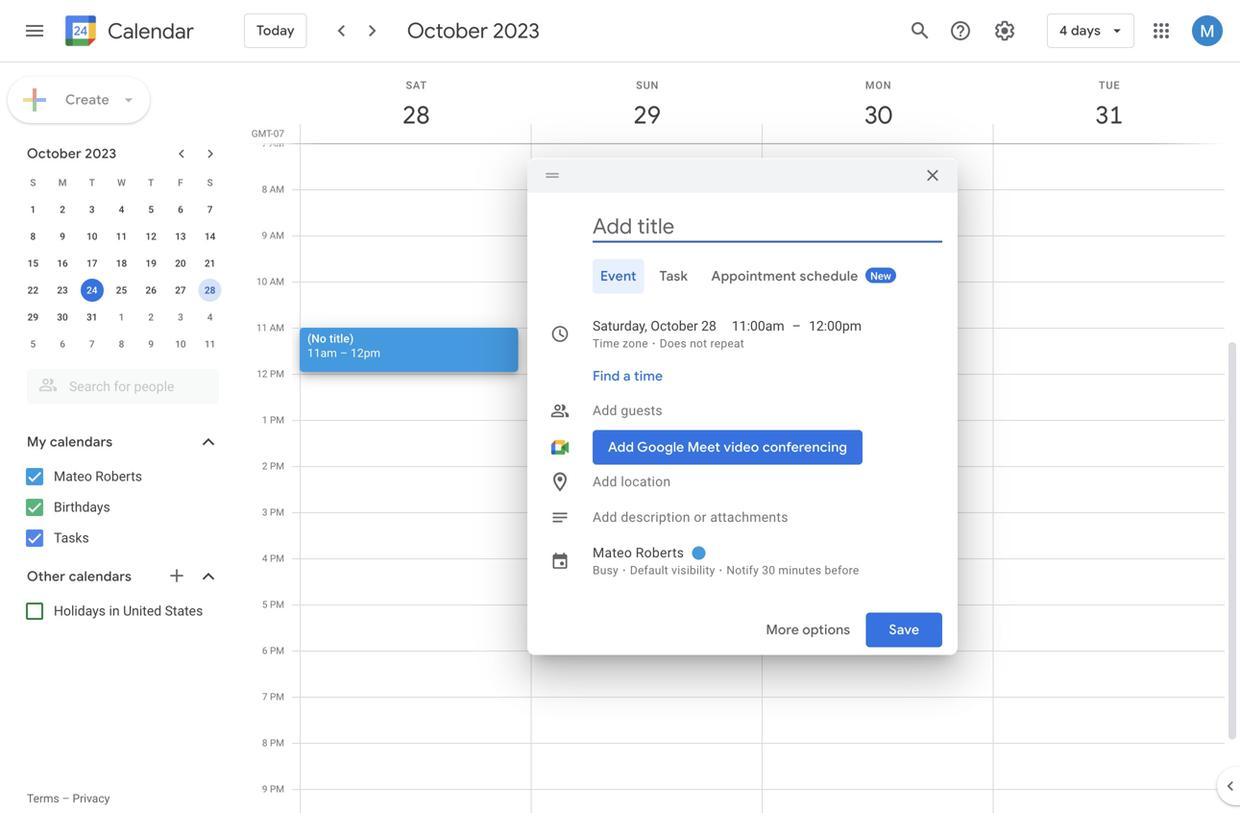 Task type: describe. For each thing, give the bounding box(es) containing it.
location
[[621, 474, 671, 490]]

24, today element
[[81, 279, 104, 302]]

5 for 5 pm
[[262, 599, 268, 610]]

10 for november 10 element
[[175, 338, 186, 350]]

6 pm
[[262, 645, 284, 656]]

am for 8 am
[[270, 184, 284, 195]]

today button
[[244, 8, 307, 54]]

7 for 7 am
[[262, 137, 267, 149]]

calendar heading
[[104, 18, 194, 45]]

14
[[205, 231, 216, 242]]

2 for november 2 "element"
[[148, 311, 154, 323]]

sun 29
[[633, 79, 660, 131]]

0 vertical spatial 6
[[178, 204, 183, 215]]

notify 30 minutes before
[[727, 564, 860, 577]]

privacy
[[73, 792, 110, 805]]

busy
[[593, 564, 619, 577]]

8 am
[[262, 184, 284, 195]]

0 vertical spatial 5
[[148, 204, 154, 215]]

does not repeat
[[660, 337, 745, 350]]

23
[[57, 284, 68, 296]]

zone
[[623, 337, 649, 350]]

m
[[58, 177, 67, 188]]

row containing 22
[[18, 277, 225, 304]]

new
[[871, 270, 892, 282]]

31 link
[[1088, 93, 1132, 137]]

12 element
[[140, 225, 163, 248]]

pm for 7 pm
[[270, 691, 284, 703]]

22 element
[[21, 279, 45, 302]]

appointment schedule
[[712, 268, 859, 285]]

2 vertical spatial october
[[651, 318, 698, 334]]

sat
[[406, 79, 428, 91]]

1 s from the left
[[30, 177, 36, 188]]

am for 9 am
[[270, 230, 284, 241]]

3 for 3 pm
[[262, 506, 268, 518]]

22
[[28, 284, 38, 296]]

11 am
[[257, 322, 284, 333]]

27
[[175, 284, 186, 296]]

15 element
[[21, 252, 45, 275]]

days
[[1072, 22, 1101, 39]]

time
[[593, 337, 620, 350]]

pm for 2 pm
[[270, 460, 284, 472]]

settings menu image
[[994, 19, 1017, 42]]

my calendars button
[[4, 427, 238, 457]]

united
[[123, 603, 162, 619]]

find a time
[[593, 368, 663, 385]]

1 vertical spatial october 2023
[[27, 145, 117, 162]]

0 vertical spatial 3
[[89, 204, 95, 215]]

sat 28
[[401, 79, 429, 131]]

27 element
[[169, 279, 192, 302]]

8 for 8 pm
[[262, 737, 268, 749]]

1 horizontal spatial 2023
[[493, 17, 540, 44]]

november 4 element
[[199, 306, 222, 329]]

event button
[[593, 259, 645, 294]]

0 horizontal spatial 2
[[60, 204, 65, 215]]

30 for notify 30 minutes before
[[762, 564, 776, 577]]

10 for '10' element
[[87, 231, 97, 242]]

3 for november 3 element
[[178, 311, 183, 323]]

31 element
[[81, 306, 104, 329]]

calendars for other calendars
[[69, 568, 132, 585]]

other calendars
[[27, 568, 132, 585]]

sun
[[636, 79, 659, 91]]

23 element
[[51, 279, 74, 302]]

october 2023 grid
[[18, 169, 225, 358]]

19 element
[[140, 252, 163, 275]]

2 for 2 pm
[[262, 460, 268, 472]]

20
[[175, 258, 186, 269]]

november 3 element
[[169, 306, 192, 329]]

3 pm
[[262, 506, 284, 518]]

add guests
[[593, 403, 663, 419]]

8 up 15 element
[[30, 231, 36, 242]]

pm for 9 pm
[[270, 783, 284, 795]]

add for add guests
[[593, 403, 618, 419]]

16
[[57, 258, 68, 269]]

26 element
[[140, 279, 163, 302]]

29 link
[[625, 93, 670, 137]]

7 for 'november 7' element
[[89, 338, 95, 350]]

find
[[593, 368, 620, 385]]

am for 11 am
[[270, 322, 284, 333]]

november 8 element
[[110, 333, 133, 356]]

21
[[205, 258, 216, 269]]

0 horizontal spatial october
[[27, 145, 82, 162]]

pm for 6 pm
[[270, 645, 284, 656]]

or
[[694, 509, 707, 525]]

29 inside "row"
[[28, 311, 38, 323]]

pm for 3 pm
[[270, 506, 284, 518]]

create
[[65, 91, 109, 109]]

19
[[146, 258, 157, 269]]

– for 12:00pm
[[793, 318, 802, 334]]

default
[[630, 564, 669, 577]]

other calendars button
[[4, 561, 238, 592]]

8 for 8 am
[[262, 184, 267, 195]]

november 11 element
[[199, 333, 222, 356]]

tab list containing event
[[543, 259, 943, 294]]

calendar element
[[62, 12, 194, 54]]

10 for 10 am
[[257, 276, 267, 287]]

2 pm
[[262, 460, 284, 472]]

11:00am
[[732, 318, 785, 334]]

tue 31
[[1095, 79, 1122, 131]]

row containing 15
[[18, 250, 225, 277]]

8 pm
[[262, 737, 284, 749]]

f
[[178, 177, 183, 188]]

28 column header
[[300, 62, 532, 143]]

not
[[690, 337, 708, 350]]

gmt-07
[[252, 128, 284, 139]]

30 column header
[[762, 62, 994, 143]]

add description or attachments
[[593, 509, 789, 525]]

26
[[146, 284, 157, 296]]

row containing 1
[[18, 196, 225, 223]]

calendars for my calendars
[[50, 433, 113, 451]]

my
[[27, 433, 46, 451]]

pm for 12 pm
[[270, 368, 284, 380]]

– inside (no title) 11am – 12pm
[[340, 346, 348, 360]]

0 horizontal spatial 1
[[30, 204, 36, 215]]

12 pm
[[257, 368, 284, 380]]

9 for 9 pm
[[262, 783, 268, 795]]

tue
[[1099, 79, 1121, 91]]

my calendars
[[27, 433, 113, 451]]

november 7 element
[[81, 333, 104, 356]]

default visibility
[[630, 564, 716, 577]]

w
[[117, 177, 126, 188]]

Search for people text field
[[38, 369, 208, 404]]

1 vertical spatial mateo roberts
[[593, 545, 685, 561]]

repeat
[[711, 337, 745, 350]]

terms
[[27, 792, 59, 805]]

12:00pm
[[809, 318, 862, 334]]

other
[[27, 568, 65, 585]]

privacy link
[[73, 792, 110, 805]]

pm for 8 pm
[[270, 737, 284, 749]]

17
[[87, 258, 97, 269]]

gmt-
[[252, 128, 274, 139]]

schedule
[[800, 268, 859, 285]]

12 for 12 pm
[[257, 368, 268, 380]]

event
[[601, 268, 637, 285]]



Task type: locate. For each thing, give the bounding box(es) containing it.
find a time button
[[585, 359, 671, 394]]

1 horizontal spatial mateo roberts
[[593, 545, 685, 561]]

11 element
[[110, 225, 133, 248]]

9 pm
[[262, 783, 284, 795]]

2 horizontal spatial 5
[[262, 599, 268, 610]]

november 10 element
[[169, 333, 192, 356]]

2 am from the top
[[270, 184, 284, 195]]

add left 'location'
[[593, 474, 618, 490]]

4 inside dropdown button
[[1060, 22, 1068, 39]]

2 horizontal spatial 6
[[262, 645, 268, 656]]

8
[[262, 184, 267, 195], [30, 231, 36, 242], [119, 338, 124, 350], [262, 737, 268, 749]]

mateo
[[54, 469, 92, 484], [593, 545, 632, 561]]

6 up "13" element
[[178, 204, 183, 215]]

9 up 10 am
[[262, 230, 267, 241]]

pm down '5 pm'
[[270, 645, 284, 656]]

2 down 26 element
[[148, 311, 154, 323]]

row down 18 element
[[18, 277, 225, 304]]

add for add location
[[593, 474, 618, 490]]

2 vertical spatial add
[[593, 509, 618, 525]]

2 vertical spatial 5
[[262, 599, 268, 610]]

– down title)
[[340, 346, 348, 360]]

my calendars list
[[4, 461, 238, 554]]

mateo roberts inside my calendars list
[[54, 469, 142, 484]]

2 horizontal spatial 30
[[864, 99, 891, 131]]

7 pm from the top
[[270, 645, 284, 656]]

1 horizontal spatial mateo
[[593, 545, 632, 561]]

1 horizontal spatial october
[[407, 17, 488, 44]]

12 inside the october 2023 grid
[[146, 231, 157, 242]]

21 element
[[199, 252, 222, 275]]

29 down sun
[[633, 99, 660, 131]]

pm up 9 pm
[[270, 737, 284, 749]]

None search field
[[0, 361, 238, 404]]

4 down 3 pm
[[262, 553, 268, 564]]

november 1 element
[[110, 306, 133, 329]]

0 vertical spatial 29
[[633, 99, 660, 131]]

29 element
[[21, 306, 45, 329]]

18
[[116, 258, 127, 269]]

0 horizontal spatial 10
[[87, 231, 97, 242]]

0 vertical spatial 2
[[60, 204, 65, 215]]

5 am from the top
[[270, 322, 284, 333]]

28 down "sat"
[[401, 99, 429, 131]]

row up november 8 'element'
[[18, 304, 225, 331]]

calendars inside other calendars dropdown button
[[69, 568, 132, 585]]

5 up 12 element
[[148, 204, 154, 215]]

2 horizontal spatial 3
[[262, 506, 268, 518]]

0 vertical spatial –
[[793, 318, 802, 334]]

2 t from the left
[[148, 177, 154, 188]]

states
[[165, 603, 203, 619]]

row down the w on the top of the page
[[18, 196, 225, 223]]

mateo inside my calendars list
[[54, 469, 92, 484]]

row containing 29
[[18, 304, 225, 331]]

pm
[[270, 368, 284, 380], [270, 414, 284, 426], [270, 460, 284, 472], [270, 506, 284, 518], [270, 553, 284, 564], [270, 599, 284, 610], [270, 645, 284, 656], [270, 691, 284, 703], [270, 737, 284, 749], [270, 783, 284, 795]]

0 vertical spatial mateo
[[54, 469, 92, 484]]

add down find on the top
[[593, 403, 618, 419]]

25 element
[[110, 279, 133, 302]]

attachments
[[711, 509, 789, 525]]

0 horizontal spatial 29
[[28, 311, 38, 323]]

1 horizontal spatial s
[[207, 177, 213, 188]]

8 pm from the top
[[270, 691, 284, 703]]

october up m
[[27, 145, 82, 162]]

8 inside 'element'
[[119, 338, 124, 350]]

pm up 4 pm
[[270, 506, 284, 518]]

title)
[[330, 332, 354, 345]]

1 horizontal spatial roberts
[[636, 545, 685, 561]]

2 horizontal spatial october
[[651, 318, 698, 334]]

3 inside grid
[[262, 506, 268, 518]]

1 vertical spatial 1
[[119, 311, 124, 323]]

2 horizontal spatial 1
[[262, 414, 268, 426]]

1 am from the top
[[270, 137, 284, 149]]

1 horizontal spatial 3
[[178, 311, 183, 323]]

1 vertical spatial 6
[[60, 338, 65, 350]]

2 inside "element"
[[148, 311, 154, 323]]

1 vertical spatial 12
[[257, 368, 268, 380]]

1 horizontal spatial 2
[[148, 311, 154, 323]]

11 up 18
[[116, 231, 127, 242]]

0 horizontal spatial –
[[62, 792, 70, 805]]

minutes
[[779, 564, 822, 577]]

1 pm
[[262, 414, 284, 426]]

30 link
[[857, 93, 901, 137]]

17 element
[[81, 252, 104, 275]]

roberts
[[95, 469, 142, 484], [636, 545, 685, 561]]

11
[[116, 231, 127, 242], [257, 322, 267, 333], [205, 338, 216, 350]]

october up does
[[651, 318, 698, 334]]

1 horizontal spatial 29
[[633, 99, 660, 131]]

0 horizontal spatial 5
[[30, 338, 36, 350]]

11 inside november 11 element
[[205, 338, 216, 350]]

add down add location
[[593, 509, 618, 525]]

4 down 28 cell
[[207, 311, 213, 323]]

in
[[109, 603, 120, 619]]

1 vertical spatial 5
[[30, 338, 36, 350]]

a
[[624, 368, 631, 385]]

10 am
[[257, 276, 284, 287]]

3 am from the top
[[270, 230, 284, 241]]

18 element
[[110, 252, 133, 275]]

am down 8 am at the left
[[270, 230, 284, 241]]

roberts up default at the right of page
[[636, 545, 685, 561]]

10 up the 11 am
[[257, 276, 267, 287]]

0 vertical spatial 31
[[1095, 99, 1122, 131]]

1 vertical spatial 2
[[148, 311, 154, 323]]

1 pm from the top
[[270, 368, 284, 380]]

new element
[[866, 268, 897, 283]]

3 pm from the top
[[270, 460, 284, 472]]

28 inside column header
[[401, 99, 429, 131]]

3 row from the top
[[18, 223, 225, 250]]

28 up "does not repeat"
[[702, 318, 717, 334]]

1 horizontal spatial 30
[[762, 564, 776, 577]]

mateo roberts up birthdays
[[54, 469, 142, 484]]

2 horizontal spatial 11
[[257, 322, 267, 333]]

holidays in united states
[[54, 603, 203, 619]]

29
[[633, 99, 660, 131], [28, 311, 38, 323]]

5 pm
[[262, 599, 284, 610]]

31 down 'tue'
[[1095, 99, 1122, 131]]

2 horizontal spatial 2
[[262, 460, 268, 472]]

5
[[148, 204, 154, 215], [30, 338, 36, 350], [262, 599, 268, 610]]

s right f
[[207, 177, 213, 188]]

14 element
[[199, 225, 222, 248]]

12
[[146, 231, 157, 242], [257, 368, 268, 380]]

16 element
[[51, 252, 74, 275]]

1 horizontal spatial 12
[[257, 368, 268, 380]]

0 vertical spatial mateo roberts
[[54, 469, 142, 484]]

november 5 element
[[21, 333, 45, 356]]

7 down "31" element
[[89, 338, 95, 350]]

add guests button
[[585, 394, 943, 428]]

1 horizontal spatial –
[[340, 346, 348, 360]]

am
[[270, 137, 284, 149], [270, 184, 284, 195], [270, 230, 284, 241], [270, 276, 284, 287], [270, 322, 284, 333]]

mon 30
[[864, 79, 892, 131]]

5 down 4 pm
[[262, 599, 268, 610]]

row group
[[18, 196, 225, 358]]

mon
[[866, 79, 892, 91]]

2 vertical spatial 3
[[262, 506, 268, 518]]

6 down 30 element
[[60, 338, 65, 350]]

3
[[89, 204, 95, 215], [178, 311, 183, 323], [262, 506, 268, 518]]

1 vertical spatial 2023
[[85, 145, 117, 162]]

notify
[[727, 564, 759, 577]]

t right m
[[89, 177, 95, 188]]

1 vertical spatial 28
[[205, 284, 216, 296]]

5 pm from the top
[[270, 553, 284, 564]]

1 up 15 element
[[30, 204, 36, 215]]

row up 25 element
[[18, 250, 225, 277]]

add for add description or attachments
[[593, 509, 618, 525]]

birthdays
[[54, 499, 110, 515]]

20 element
[[169, 252, 192, 275]]

1 vertical spatial roberts
[[636, 545, 685, 561]]

3 up 4 pm
[[262, 506, 268, 518]]

0 horizontal spatial 30
[[57, 311, 68, 323]]

2 vertical spatial 1
[[262, 414, 268, 426]]

calendar
[[108, 18, 194, 45]]

0 horizontal spatial 2023
[[85, 145, 117, 162]]

2 horizontal spatial 10
[[257, 276, 267, 287]]

30 for mon 30
[[864, 99, 891, 131]]

0 vertical spatial add
[[593, 403, 618, 419]]

t left f
[[148, 177, 154, 188]]

add other calendars image
[[167, 566, 186, 585]]

29 column header
[[531, 62, 763, 143]]

holidays
[[54, 603, 106, 619]]

25
[[116, 284, 127, 296]]

– for privacy
[[62, 792, 70, 805]]

6 inside the november 6 element
[[60, 338, 65, 350]]

4 row from the top
[[18, 250, 225, 277]]

row containing s
[[18, 169, 225, 196]]

30 inside mon 30
[[864, 99, 891, 131]]

6 pm from the top
[[270, 599, 284, 610]]

10 pm from the top
[[270, 783, 284, 795]]

grid
[[246, 62, 1241, 813]]

0 horizontal spatial 3
[[89, 204, 95, 215]]

5 down 29 element
[[30, 338, 36, 350]]

4
[[1060, 22, 1068, 39], [119, 204, 124, 215], [207, 311, 213, 323], [262, 553, 268, 564]]

2 pm from the top
[[270, 414, 284, 426]]

2 up 3 pm
[[262, 460, 268, 472]]

4 am from the top
[[270, 276, 284, 287]]

11 down november 4 element
[[205, 338, 216, 350]]

grid containing 28
[[246, 62, 1241, 813]]

9 for november 9 element at the top of the page
[[148, 338, 154, 350]]

pm up 1 pm
[[270, 368, 284, 380]]

Add title text field
[[593, 212, 943, 241]]

2 row from the top
[[18, 196, 225, 223]]

row down the november 1 element
[[18, 331, 225, 358]]

row group containing 1
[[18, 196, 225, 358]]

0 vertical spatial 28
[[401, 99, 429, 131]]

6 for the november 6 element
[[60, 338, 65, 350]]

– right the 11:00am
[[793, 318, 802, 334]]

1 vertical spatial october
[[27, 145, 82, 162]]

4 left days
[[1060, 22, 1068, 39]]

0 vertical spatial 2023
[[493, 17, 540, 44]]

28 cell
[[195, 277, 225, 304]]

28 link
[[394, 93, 438, 137]]

am left (no on the left
[[270, 322, 284, 333]]

october up "sat"
[[407, 17, 488, 44]]

29 down 22
[[28, 311, 38, 323]]

pm for 4 pm
[[270, 553, 284, 564]]

0 vertical spatial 12
[[146, 231, 157, 242]]

1 horizontal spatial 11
[[205, 338, 216, 350]]

1 horizontal spatial 31
[[1095, 99, 1122, 131]]

row
[[18, 169, 225, 196], [18, 196, 225, 223], [18, 223, 225, 250], [18, 250, 225, 277], [18, 277, 225, 304], [18, 304, 225, 331], [18, 331, 225, 358]]

add location
[[593, 474, 671, 490]]

1 vertical spatial –
[[340, 346, 348, 360]]

11 for 11 am
[[257, 322, 267, 333]]

24
[[87, 284, 97, 296]]

2 add from the top
[[593, 474, 618, 490]]

9 down november 2 "element"
[[148, 338, 154, 350]]

4 days
[[1060, 22, 1101, 39]]

roberts down my calendars dropdown button
[[95, 469, 142, 484]]

9 pm from the top
[[270, 737, 284, 749]]

pm up '5 pm'
[[270, 553, 284, 564]]

1 row from the top
[[18, 169, 225, 196]]

1 vertical spatial 11
[[257, 322, 267, 333]]

8 up 9 pm
[[262, 737, 268, 749]]

2 horizontal spatial 28
[[702, 318, 717, 334]]

7 up 14 element on the top left of the page
[[207, 204, 213, 215]]

mateo up busy
[[593, 545, 632, 561]]

30 inside the october 2023 grid
[[57, 311, 68, 323]]

0 horizontal spatial 28
[[205, 284, 216, 296]]

–
[[793, 318, 802, 334], [340, 346, 348, 360], [62, 792, 70, 805]]

10 up 17
[[87, 231, 97, 242]]

november 2 element
[[140, 306, 163, 329]]

12 for 12
[[146, 231, 157, 242]]

tab list
[[543, 259, 943, 294]]

0 horizontal spatial 11
[[116, 231, 127, 242]]

0 vertical spatial calendars
[[50, 433, 113, 451]]

1 horizontal spatial 1
[[119, 311, 124, 323]]

pm for 1 pm
[[270, 414, 284, 426]]

7 down the 6 pm on the bottom left
[[262, 691, 268, 703]]

30 right notify
[[762, 564, 776, 577]]

1 vertical spatial 29
[[28, 311, 38, 323]]

7 for 7 pm
[[262, 691, 268, 703]]

0 horizontal spatial october 2023
[[27, 145, 117, 162]]

2 vertical spatial 6
[[262, 645, 268, 656]]

1 vertical spatial 3
[[178, 311, 183, 323]]

30
[[864, 99, 891, 131], [57, 311, 68, 323], [762, 564, 776, 577]]

pm up the 6 pm on the bottom left
[[270, 599, 284, 610]]

row containing 5
[[18, 331, 225, 358]]

1 down 12 pm
[[262, 414, 268, 426]]

1 vertical spatial add
[[593, 474, 618, 490]]

2 vertical spatial 2
[[262, 460, 268, 472]]

0 horizontal spatial 6
[[60, 338, 65, 350]]

3 up november 10 element
[[178, 311, 183, 323]]

(no
[[308, 332, 327, 345]]

9
[[262, 230, 267, 241], [60, 231, 65, 242], [148, 338, 154, 350], [262, 783, 268, 795]]

november 9 element
[[140, 333, 163, 356]]

am down 9 am
[[270, 276, 284, 287]]

13 element
[[169, 225, 192, 248]]

7 row from the top
[[18, 331, 225, 358]]

11 for 11 element
[[116, 231, 127, 242]]

description
[[621, 509, 691, 525]]

row up 11 element
[[18, 169, 225, 196]]

11 inside grid
[[257, 322, 267, 333]]

row containing 8
[[18, 223, 225, 250]]

3 up '10' element
[[89, 204, 95, 215]]

7 am
[[262, 137, 284, 149]]

row up 18 element
[[18, 223, 225, 250]]

2 vertical spatial 30
[[762, 564, 776, 577]]

12 down the 11 am
[[257, 368, 268, 380]]

11am
[[308, 346, 337, 360]]

5 row from the top
[[18, 277, 225, 304]]

1 vertical spatial 10
[[257, 276, 267, 287]]

2 vertical spatial 28
[[702, 318, 717, 334]]

pm down the 6 pm on the bottom left
[[270, 691, 284, 703]]

2 down m
[[60, 204, 65, 215]]

6 row from the top
[[18, 304, 225, 331]]

october 2023 up "sat"
[[407, 17, 540, 44]]

create button
[[8, 77, 150, 123]]

time
[[634, 368, 663, 385]]

28 element
[[199, 279, 222, 302]]

30 down mon
[[864, 99, 891, 131]]

11:00am – 12:00pm
[[732, 318, 862, 334]]

0 horizontal spatial s
[[30, 177, 36, 188]]

1 add from the top
[[593, 403, 618, 419]]

terms – privacy
[[27, 792, 110, 805]]

visibility
[[672, 564, 716, 577]]

guests
[[621, 403, 663, 419]]

october
[[407, 17, 488, 44], [27, 145, 82, 162], [651, 318, 698, 334]]

1 vertical spatial 31
[[87, 311, 97, 323]]

9 up 16 element
[[60, 231, 65, 242]]

0 horizontal spatial mateo
[[54, 469, 92, 484]]

0 horizontal spatial 31
[[87, 311, 97, 323]]

4 days button
[[1047, 8, 1135, 54]]

october 2023 up m
[[27, 145, 117, 162]]

0 vertical spatial october
[[407, 17, 488, 44]]

31 down 24
[[87, 311, 97, 323]]

12pm
[[351, 346, 381, 360]]

1 t from the left
[[89, 177, 95, 188]]

pm down the 8 pm
[[270, 783, 284, 795]]

time zone
[[593, 337, 649, 350]]

0 vertical spatial 1
[[30, 204, 36, 215]]

mateo up birthdays
[[54, 469, 92, 484]]

pm up 2 pm
[[270, 414, 284, 426]]

12 up the 19 on the top left of the page
[[146, 231, 157, 242]]

mateo roberts
[[54, 469, 142, 484], [593, 545, 685, 561]]

0 horizontal spatial t
[[89, 177, 95, 188]]

am up 8 am at the left
[[270, 137, 284, 149]]

saturday, october 28
[[593, 318, 717, 334]]

pm for 5 pm
[[270, 599, 284, 610]]

1 horizontal spatial 5
[[148, 204, 154, 215]]

9 am
[[262, 230, 284, 241]]

28
[[401, 99, 429, 131], [205, 284, 216, 296], [702, 318, 717, 334]]

2023
[[493, 17, 540, 44], [85, 145, 117, 162]]

2 horizontal spatial –
[[793, 318, 802, 334]]

13
[[175, 231, 186, 242]]

am up 9 am
[[270, 184, 284, 195]]

9 for 9 am
[[262, 230, 267, 241]]

4 for 4 pm
[[262, 553, 268, 564]]

30 element
[[51, 306, 74, 329]]

1 for the november 1 element
[[119, 311, 124, 323]]

4 up 11 element
[[119, 204, 124, 215]]

28 down 21
[[205, 284, 216, 296]]

31 inside column header
[[1095, 99, 1122, 131]]

1 horizontal spatial t
[[148, 177, 154, 188]]

main drawer image
[[23, 19, 46, 42]]

0 horizontal spatial roberts
[[95, 469, 142, 484]]

november 6 element
[[51, 333, 74, 356]]

tasks
[[54, 530, 89, 546]]

add inside dropdown button
[[593, 403, 618, 419]]

2
[[60, 204, 65, 215], [148, 311, 154, 323], [262, 460, 268, 472]]

30 down 23
[[57, 311, 68, 323]]

6 up 7 pm
[[262, 645, 268, 656]]

31 column header
[[993, 62, 1225, 143]]

2 s from the left
[[207, 177, 213, 188]]

3 add from the top
[[593, 509, 618, 525]]

7
[[262, 137, 267, 149], [207, 204, 213, 215], [89, 338, 95, 350], [262, 691, 268, 703]]

0 horizontal spatial 12
[[146, 231, 157, 242]]

1 vertical spatial 30
[[57, 311, 68, 323]]

11 down 10 am
[[257, 322, 267, 333]]

pm up 3 pm
[[270, 460, 284, 472]]

11 for november 11 element
[[205, 338, 216, 350]]

8 for november 8 'element'
[[119, 338, 124, 350]]

1 up november 8 'element'
[[119, 311, 124, 323]]

calendars up in at the bottom left of the page
[[69, 568, 132, 585]]

roberts inside my calendars list
[[95, 469, 142, 484]]

s left m
[[30, 177, 36, 188]]

1 horizontal spatial 6
[[178, 204, 183, 215]]

8 down 7 am
[[262, 184, 267, 195]]

4 pm
[[262, 553, 284, 564]]

1 vertical spatial mateo
[[593, 545, 632, 561]]

1 horizontal spatial 10
[[175, 338, 186, 350]]

1 for 1 pm
[[262, 414, 268, 426]]

31 inside the october 2023 grid
[[87, 311, 97, 323]]

6
[[178, 204, 183, 215], [60, 338, 65, 350], [262, 645, 268, 656]]

29 inside column header
[[633, 99, 660, 131]]

before
[[825, 564, 860, 577]]

am for 7 am
[[270, 137, 284, 149]]

4 for november 4 element
[[207, 311, 213, 323]]

0 vertical spatial roberts
[[95, 469, 142, 484]]

mateo roberts up default at the right of page
[[593, 545, 685, 561]]

15
[[28, 258, 38, 269]]

9 down the 8 pm
[[262, 783, 268, 795]]

4 pm from the top
[[270, 506, 284, 518]]

11 inside 11 element
[[116, 231, 127, 242]]

5 for 'november 5' element
[[30, 338, 36, 350]]

1 horizontal spatial october 2023
[[407, 17, 540, 44]]

28 inside cell
[[205, 284, 216, 296]]

calendars right my at the bottom of the page
[[50, 433, 113, 451]]

6 for 6 pm
[[262, 645, 268, 656]]

to element
[[793, 317, 802, 336]]

am for 10 am
[[270, 276, 284, 287]]

0 horizontal spatial mateo roberts
[[54, 469, 142, 484]]

7 left 07 at top left
[[262, 137, 267, 149]]

task button
[[652, 259, 696, 294]]

calendars inside my calendars dropdown button
[[50, 433, 113, 451]]

appointment
[[712, 268, 797, 285]]

10
[[87, 231, 97, 242], [257, 276, 267, 287], [175, 338, 186, 350]]

24 cell
[[77, 277, 107, 304]]

2 vertical spatial –
[[62, 792, 70, 805]]

1 horizontal spatial 28
[[401, 99, 429, 131]]

10 element
[[81, 225, 104, 248]]

4 for 4 days
[[1060, 22, 1068, 39]]

10 down november 3 element
[[175, 338, 186, 350]]

0 vertical spatial october 2023
[[407, 17, 540, 44]]

8 down the november 1 element
[[119, 338, 124, 350]]

– right terms
[[62, 792, 70, 805]]



Task type: vqa. For each thing, say whether or not it's contained in the screenshot.
November 2023 at the top of the page
no



